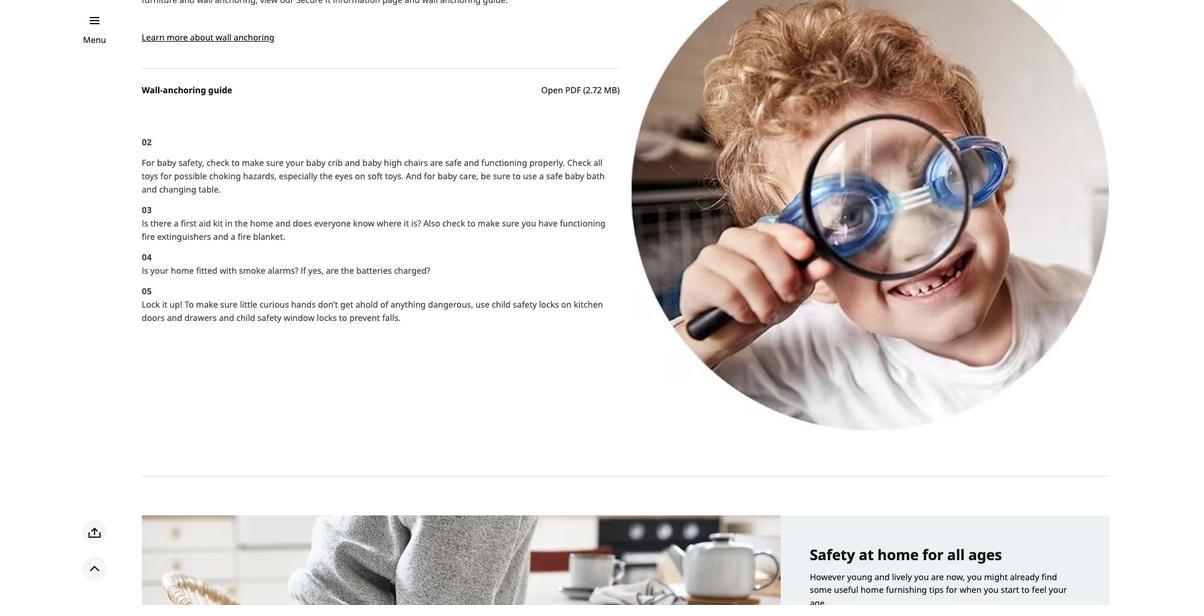 Task type: describe. For each thing, give the bounding box(es) containing it.
table.
[[199, 184, 221, 196]]

for
[[142, 157, 155, 169]]

some
[[810, 585, 832, 597]]

are inside 04 is your home fitted with smoke alarms? if yes, are the batteries charged?
[[326, 265, 339, 277]]

high
[[384, 157, 402, 169]]

young
[[848, 572, 873, 583]]

at
[[859, 545, 874, 565]]

choking
[[209, 171, 241, 182]]

might
[[985, 572, 1008, 583]]

eyes
[[335, 171, 353, 182]]

hands
[[291, 299, 316, 311]]

02
[[142, 137, 152, 148]]

possible
[[174, 171, 207, 182]]

03
[[142, 205, 152, 216]]

1 horizontal spatial safety
[[513, 299, 537, 311]]

menu button
[[83, 33, 106, 47]]

05
[[142, 286, 152, 297]]

0 vertical spatial locks
[[539, 299, 559, 311]]

04
[[142, 252, 152, 263]]

age.
[[810, 598, 827, 606]]

ages
[[969, 545, 1003, 565]]

feel
[[1032, 585, 1047, 597]]

lock
[[142, 299, 160, 311]]

04 is your home fitted with smoke alarms? if yes, are the batteries charged?
[[142, 252, 431, 277]]

and up care,
[[464, 157, 479, 169]]

blanket.
[[253, 231, 285, 243]]

1 vertical spatial child
[[237, 313, 255, 324]]

lively
[[893, 572, 913, 583]]

chairs
[[404, 157, 428, 169]]

is for is there a first aid kit in the home and does everyone know where it is? also check to make sure you have functioning fire extinguishers and a fire blanket.
[[142, 218, 148, 229]]

batteries
[[357, 265, 392, 277]]

learn more about wall anchoring link
[[142, 32, 274, 43]]

baby up soft
[[363, 157, 382, 169]]

prevent
[[350, 313, 380, 324]]

baby left care,
[[438, 171, 457, 182]]

to
[[185, 299, 194, 311]]

wall-anchoring guide
[[142, 85, 232, 96]]

know
[[353, 218, 375, 229]]

menu
[[83, 34, 106, 45]]

use inside the for baby safety, check to make sure your baby crib and baby high chairs are safe and functioning properly. check all toys for possible choking hazards, especially the eyes on soft toys. and for baby care, be sure to use a safe baby bath and changing table.
[[523, 171, 537, 182]]

little
[[240, 299, 257, 311]]

charged?
[[394, 265, 431, 277]]

03 is there a first aid kit in the home and does everyone know where it is? also check to make sure you have functioning fire extinguishers and a fire blanket.
[[142, 205, 606, 243]]

sure inside 03 is there a first aid kit in the home and does everyone know where it is? also check to make sure you have functioning fire extinguishers and a fire blanket.
[[502, 218, 520, 229]]

you inside 03 is there a first aid kit in the home and does everyone know where it is? also check to make sure you have functioning fire extinguishers and a fire blanket.
[[522, 218, 537, 229]]

0 vertical spatial safe
[[445, 157, 462, 169]]

check
[[568, 157, 592, 169]]

doors
[[142, 313, 165, 324]]

home inside 04 is your home fitted with smoke alarms? if yes, are the batteries charged?
[[171, 265, 194, 277]]

)
[[618, 85, 620, 96]]

window
[[284, 313, 315, 324]]

already
[[1011, 572, 1040, 583]]

functioning inside 03 is there a first aid kit in the home and does everyone know where it is? also check to make sure you have functioning fire extinguishers and a fire blanket.
[[560, 218, 606, 229]]

05 lock it up! to make sure little curious hands don't get ahold of anything dangerous, use child safety locks on kitchen doors and drawers and child safety window locks to prevent falls.
[[142, 286, 603, 324]]

where
[[377, 218, 402, 229]]

extinguishers
[[157, 231, 211, 243]]

you down might
[[984, 585, 999, 597]]

all inside the for baby safety, check to make sure your baby crib and baby high chairs are safe and functioning properly. check all toys for possible choking hazards, especially the eyes on soft toys. and for baby care, be sure to use a safe baby bath and changing table.
[[594, 157, 603, 169]]

home inside 03 is there a first aid kit in the home and does everyone know where it is? also check to make sure you have functioning fire extinguishers and a fire blanket.
[[250, 218, 273, 229]]

0 horizontal spatial locks
[[317, 313, 337, 324]]

and
[[406, 171, 422, 182]]

tips
[[930, 585, 944, 597]]

it inside 05 lock it up! to make sure little curious hands don't get ahold of anything dangerous, use child safety locks on kitchen doors and drawers and child safety window locks to prevent falls.
[[162, 299, 167, 311]]

bath
[[587, 171, 605, 182]]

now,
[[947, 572, 966, 583]]

baby down "check"
[[565, 171, 585, 182]]

sure up hazards,
[[266, 157, 284, 169]]

your inside however young and lively you are now, you might already find some useful home furnishing tips for when you start to feel your age.
[[1049, 585, 1068, 597]]

1 horizontal spatial child
[[492, 299, 511, 311]]

with
[[220, 265, 237, 277]]

you up when
[[968, 572, 983, 583]]

are inside however young and lively you are now, you might already find some useful home furnishing tips for when you start to feel your age.
[[932, 572, 945, 583]]

have
[[539, 218, 558, 229]]

your inside 04 is your home fitted with smoke alarms? if yes, are the batteries charged?
[[150, 265, 169, 277]]

changing
[[159, 184, 196, 196]]

is?
[[411, 218, 421, 229]]

safety at home for all ages
[[810, 545, 1003, 565]]

learn
[[142, 32, 165, 43]]

however
[[810, 572, 845, 583]]

get
[[340, 299, 353, 311]]

properly.
[[530, 157, 565, 169]]

about
[[190, 32, 214, 43]]

a person in blue jeans and gray sweater raises themself from a rattan chair with chair pad. image
[[142, 516, 781, 606]]

home up lively
[[878, 545, 919, 565]]

crib
[[328, 157, 343, 169]]

2 fire from the left
[[238, 231, 251, 243]]

more
[[167, 32, 188, 43]]

soft
[[368, 171, 383, 182]]

wall
[[216, 32, 232, 43]]

1 vertical spatial anchoring
[[163, 85, 206, 96]]

furnishing
[[886, 585, 928, 597]]

kitchen
[[574, 299, 603, 311]]

useful
[[834, 585, 859, 597]]

on inside 05 lock it up! to make sure little curious hands don't get ahold of anything dangerous, use child safety locks on kitchen doors and drawers and child safety window locks to prevent falls.
[[562, 299, 572, 311]]

fitted
[[196, 265, 217, 277]]

2.72
[[586, 85, 602, 96]]

safety,
[[179, 157, 204, 169]]

be
[[481, 171, 491, 182]]

0 vertical spatial anchoring
[[234, 32, 274, 43]]

pdf
[[566, 85, 581, 96]]

and down toys
[[142, 184, 157, 196]]

to inside 03 is there a first aid kit in the home and does everyone know where it is? also check to make sure you have functioning fire extinguishers and a fire blanket.
[[468, 218, 476, 229]]



Task type: locate. For each thing, give the bounding box(es) containing it.
0 horizontal spatial all
[[594, 157, 603, 169]]

1 horizontal spatial use
[[523, 171, 537, 182]]

1 horizontal spatial check
[[443, 218, 465, 229]]

home down young
[[861, 585, 884, 597]]

locks
[[539, 299, 559, 311], [317, 313, 337, 324]]

first
[[181, 218, 197, 229]]

0 horizontal spatial make
[[196, 299, 218, 311]]

1 vertical spatial are
[[326, 265, 339, 277]]

a inside the for baby safety, check to make sure your baby crib and baby high chairs are safe and functioning properly. check all toys for possible choking hazards, especially the eyes on soft toys. and for baby care, be sure to use a safe baby bath and changing table.
[[540, 171, 544, 182]]

a down in
[[231, 231, 236, 243]]

fire
[[142, 231, 155, 243], [238, 231, 251, 243]]

open
[[541, 85, 563, 96]]

check right 'also'
[[443, 218, 465, 229]]

toys.
[[385, 171, 404, 182]]

0 horizontal spatial fire
[[142, 231, 155, 243]]

baby
[[157, 157, 176, 169], [306, 157, 326, 169], [363, 157, 382, 169], [438, 171, 457, 182], [565, 171, 585, 182]]

0 vertical spatial child
[[492, 299, 511, 311]]

to right be in the top of the page
[[513, 171, 521, 182]]

0 horizontal spatial child
[[237, 313, 255, 324]]

functioning up be in the top of the page
[[482, 157, 527, 169]]

1 horizontal spatial safe
[[547, 171, 563, 182]]

0 horizontal spatial your
[[150, 265, 169, 277]]

safe down properly.
[[547, 171, 563, 182]]

is for is your home fitted with smoke alarms? if yes, are the batteries charged?
[[142, 265, 148, 277]]

sure left little
[[220, 299, 238, 311]]

2 horizontal spatial a
[[540, 171, 544, 182]]

2 vertical spatial the
[[341, 265, 354, 277]]

you right lively
[[915, 572, 929, 583]]

use down properly.
[[523, 171, 537, 182]]

check inside the for baby safety, check to make sure your baby crib and baby high chairs are safe and functioning properly. check all toys for possible choking hazards, especially the eyes on soft toys. and for baby care, be sure to use a safe baby bath and changing table.
[[207, 157, 229, 169]]

and inside however young and lively you are now, you might already find some useful home furnishing tips for when you start to feel your age.
[[875, 572, 890, 583]]

the inside the for baby safety, check to make sure your baby crib and baby high chairs are safe and functioning properly. check all toys for possible choking hazards, especially the eyes on soft toys. and for baby care, be sure to use a safe baby bath and changing table.
[[320, 171, 333, 182]]

it left up!
[[162, 299, 167, 311]]

1 horizontal spatial the
[[320, 171, 333, 182]]

if
[[301, 265, 306, 277]]

make down be in the top of the page
[[478, 218, 500, 229]]

does
[[293, 218, 312, 229]]

hazards,
[[243, 171, 277, 182]]

find
[[1042, 572, 1058, 583]]

make for kitchen
[[196, 299, 218, 311]]

anchoring
[[234, 32, 274, 43], [163, 85, 206, 96]]

all up bath
[[594, 157, 603, 169]]

of
[[380, 299, 389, 311]]

1 horizontal spatial make
[[242, 157, 264, 169]]

home inside however young and lively you are now, you might already find some useful home furnishing tips for when you start to feel your age.
[[861, 585, 884, 597]]

baby left crib at the top of the page
[[306, 157, 326, 169]]

and up blanket. at the left of the page
[[276, 218, 291, 229]]

0 vertical spatial it
[[404, 218, 409, 229]]

0 horizontal spatial on
[[355, 171, 366, 182]]

1 vertical spatial make
[[478, 218, 500, 229]]

home up blanket. at the left of the page
[[250, 218, 273, 229]]

safety
[[513, 299, 537, 311], [258, 313, 282, 324]]

home left fitted
[[171, 265, 194, 277]]

smoke
[[239, 265, 266, 277]]

your down find
[[1049, 585, 1068, 597]]

0 horizontal spatial functioning
[[482, 157, 527, 169]]

locks down don't
[[317, 313, 337, 324]]

learn more about wall anchoring
[[142, 32, 274, 43]]

0 vertical spatial are
[[430, 157, 443, 169]]

make for toys
[[242, 157, 264, 169]]

for inside however young and lively you are now, you might already find some useful home furnishing tips for when you start to feel your age.
[[946, 585, 958, 597]]

curious
[[260, 299, 289, 311]]

0 horizontal spatial check
[[207, 157, 229, 169]]

2 horizontal spatial make
[[478, 218, 500, 229]]

make inside 05 lock it up! to make sure little curious hands don't get ahold of anything dangerous, use child safety locks on kitchen doors and drawers and child safety window locks to prevent falls.
[[196, 299, 218, 311]]

everyone
[[314, 218, 351, 229]]

check
[[207, 157, 229, 169], [443, 218, 465, 229]]

anything
[[391, 299, 426, 311]]

1 horizontal spatial anchoring
[[234, 32, 274, 43]]

for down now,
[[946, 585, 958, 597]]

kit
[[213, 218, 223, 229]]

for up however young and lively you are now, you might already find some useful home furnishing tips for when you start to feel your age.
[[923, 545, 944, 565]]

for right and on the left top of page
[[424, 171, 436, 182]]

make
[[242, 157, 264, 169], [478, 218, 500, 229], [196, 299, 218, 311]]

the right in
[[235, 218, 248, 229]]

2 is from the top
[[142, 265, 148, 277]]

1 vertical spatial your
[[150, 265, 169, 277]]

is inside 03 is there a first aid kit in the home and does everyone know where it is? also check to make sure you have functioning fire extinguishers and a fire blanket.
[[142, 218, 148, 229]]

sure
[[266, 157, 284, 169], [493, 171, 511, 182], [502, 218, 520, 229], [220, 299, 238, 311]]

1 vertical spatial the
[[235, 218, 248, 229]]

1 vertical spatial safe
[[547, 171, 563, 182]]

sure right be in the top of the page
[[493, 171, 511, 182]]

0 vertical spatial on
[[355, 171, 366, 182]]

functioning inside the for baby safety, check to make sure your baby crib and baby high chairs are safe and functioning properly. check all toys for possible choking hazards, especially the eyes on soft toys. and for baby care, be sure to use a safe baby bath and changing table.
[[482, 157, 527, 169]]

make inside 03 is there a first aid kit in the home and does everyone know where it is? also check to make sure you have functioning fire extinguishers and a fire blanket.
[[478, 218, 500, 229]]

it left is? on the top of the page
[[404, 218, 409, 229]]

1 vertical spatial a
[[174, 218, 179, 229]]

0 vertical spatial your
[[286, 157, 304, 169]]

to down "get"
[[339, 313, 347, 324]]

0 vertical spatial check
[[207, 157, 229, 169]]

2 horizontal spatial your
[[1049, 585, 1068, 597]]

for baby safety, check to make sure your baby crib and baby high chairs are safe and functioning properly. check all toys for possible choking hazards, especially the eyes on soft toys. and for baby care, be sure to use a safe baby bath and changing table.
[[142, 157, 605, 196]]

1 vertical spatial is
[[142, 265, 148, 277]]

locks left kitchen
[[539, 299, 559, 311]]

aid
[[199, 218, 211, 229]]

1 horizontal spatial functioning
[[560, 218, 606, 229]]

on left soft
[[355, 171, 366, 182]]

your down 04
[[150, 265, 169, 277]]

in
[[225, 218, 233, 229]]

wall-
[[142, 85, 163, 96]]

and right drawers
[[219, 313, 234, 324]]

use inside 05 lock it up! to make sure little curious hands don't get ahold of anything dangerous, use child safety locks on kitchen doors and drawers and child safety window locks to prevent falls.
[[476, 299, 490, 311]]

0 horizontal spatial anchoring
[[163, 85, 206, 96]]

and down the kit
[[213, 231, 229, 243]]

2 horizontal spatial the
[[341, 265, 354, 277]]

the inside 04 is your home fitted with smoke alarms? if yes, are the batteries charged?
[[341, 265, 354, 277]]

1 horizontal spatial all
[[948, 545, 965, 565]]

your up especially
[[286, 157, 304, 169]]

guide
[[208, 85, 232, 96]]

is down '03'
[[142, 218, 148, 229]]

check inside 03 is there a first aid kit in the home and does everyone know where it is? also check to make sure you have functioning fire extinguishers and a fire blanket.
[[443, 218, 465, 229]]

2 vertical spatial are
[[932, 572, 945, 583]]

alarms?
[[268, 265, 299, 277]]

1 vertical spatial locks
[[317, 313, 337, 324]]

fire down there
[[142, 231, 155, 243]]

1 horizontal spatial it
[[404, 218, 409, 229]]

(
[[584, 85, 586, 96]]

safe
[[445, 157, 462, 169], [547, 171, 563, 182]]

don't
[[318, 299, 338, 311]]

however young and lively you are now, you might already find some useful home furnishing tips for when you start to feel your age.
[[810, 572, 1068, 606]]

0 horizontal spatial safe
[[445, 157, 462, 169]]

use right 'dangerous,'
[[476, 299, 490, 311]]

to up "choking"
[[232, 157, 240, 169]]

safety
[[810, 545, 856, 565]]

0 horizontal spatial a
[[174, 218, 179, 229]]

the inside 03 is there a first aid kit in the home and does everyone know where it is? also check to make sure you have functioning fire extinguishers and a fire blanket.
[[235, 218, 248, 229]]

is down 04
[[142, 265, 148, 277]]

a down properly.
[[540, 171, 544, 182]]

functioning right have
[[560, 218, 606, 229]]

a
[[540, 171, 544, 182], [174, 218, 179, 229], [231, 231, 236, 243]]

your
[[286, 157, 304, 169], [150, 265, 169, 277], [1049, 585, 1068, 597]]

make up drawers
[[196, 299, 218, 311]]

child right 'dangerous,'
[[492, 299, 511, 311]]

open pdf ( 2.72 mb )
[[541, 85, 620, 96]]

care,
[[460, 171, 479, 182]]

0 horizontal spatial are
[[326, 265, 339, 277]]

1 horizontal spatial a
[[231, 231, 236, 243]]

baby right the for
[[157, 157, 176, 169]]

mb
[[604, 85, 618, 96]]

1 is from the top
[[142, 218, 148, 229]]

your inside the for baby safety, check to make sure your baby crib and baby high chairs are safe and functioning properly. check all toys for possible choking hazards, especially the eyes on soft toys. and for baby care, be sure to use a safe baby bath and changing table.
[[286, 157, 304, 169]]

sure inside 05 lock it up! to make sure little curious hands don't get ahold of anything dangerous, use child safety locks on kitchen doors and drawers and child safety window locks to prevent falls.
[[220, 299, 238, 311]]

0 horizontal spatial the
[[235, 218, 248, 229]]

are right yes,
[[326, 265, 339, 277]]

a circular image of a child wearing goggles holding a magnifying glass to his face. image
[[632, 0, 1111, 432]]

home
[[250, 218, 273, 229], [171, 265, 194, 277], [878, 545, 919, 565], [861, 585, 884, 597]]

and left lively
[[875, 572, 890, 583]]

0 vertical spatial use
[[523, 171, 537, 182]]

on left kitchen
[[562, 299, 572, 311]]

0 vertical spatial the
[[320, 171, 333, 182]]

fire left blanket. at the left of the page
[[238, 231, 251, 243]]

check up "choking"
[[207, 157, 229, 169]]

the left batteries
[[341, 265, 354, 277]]

make inside the for baby safety, check to make sure your baby crib and baby high chairs are safe and functioning properly. check all toys for possible choking hazards, especially the eyes on soft toys. and for baby care, be sure to use a safe baby bath and changing table.
[[242, 157, 264, 169]]

0 vertical spatial all
[[594, 157, 603, 169]]

child down little
[[237, 313, 255, 324]]

anchoring right wall
[[234, 32, 274, 43]]

for right toys
[[160, 171, 172, 182]]

1 horizontal spatial are
[[430, 157, 443, 169]]

are up tips
[[932, 572, 945, 583]]

toys
[[142, 171, 158, 182]]

0 vertical spatial functioning
[[482, 157, 527, 169]]

0 horizontal spatial it
[[162, 299, 167, 311]]

make up hazards,
[[242, 157, 264, 169]]

anchoring left guide at the left of page
[[163, 85, 206, 96]]

0 vertical spatial make
[[242, 157, 264, 169]]

sure left have
[[502, 218, 520, 229]]

2 vertical spatial make
[[196, 299, 218, 311]]

0 vertical spatial is
[[142, 218, 148, 229]]

especially
[[279, 171, 318, 182]]

functioning
[[482, 157, 527, 169], [560, 218, 606, 229]]

are right chairs
[[430, 157, 443, 169]]

to inside however young and lively you are now, you might already find some useful home furnishing tips for when you start to feel your age.
[[1022, 585, 1030, 597]]

1 vertical spatial all
[[948, 545, 965, 565]]

on inside the for baby safety, check to make sure your baby crib and baby high chairs are safe and functioning properly. check all toys for possible choking hazards, especially the eyes on soft toys. and for baby care, be sure to use a safe baby bath and changing table.
[[355, 171, 366, 182]]

use
[[523, 171, 537, 182], [476, 299, 490, 311]]

falls.
[[382, 313, 401, 324]]

2 horizontal spatial are
[[932, 572, 945, 583]]

0 vertical spatial safety
[[513, 299, 537, 311]]

1 vertical spatial use
[[476, 299, 490, 311]]

a left first
[[174, 218, 179, 229]]

yes,
[[308, 265, 324, 277]]

0 vertical spatial a
[[540, 171, 544, 182]]

are inside the for baby safety, check to make sure your baby crib and baby high chairs are safe and functioning properly. check all toys for possible choking hazards, especially the eyes on soft toys. and for baby care, be sure to use a safe baby bath and changing table.
[[430, 157, 443, 169]]

1 horizontal spatial your
[[286, 157, 304, 169]]

up!
[[170, 299, 182, 311]]

1 vertical spatial check
[[443, 218, 465, 229]]

dangerous,
[[428, 299, 474, 311]]

and down up!
[[167, 313, 182, 324]]

1 horizontal spatial locks
[[539, 299, 559, 311]]

1 horizontal spatial on
[[562, 299, 572, 311]]

there
[[150, 218, 172, 229]]

for
[[160, 171, 172, 182], [424, 171, 436, 182], [923, 545, 944, 565], [946, 585, 958, 597]]

1 fire from the left
[[142, 231, 155, 243]]

it
[[404, 218, 409, 229], [162, 299, 167, 311]]

to right 'also'
[[468, 218, 476, 229]]

1 vertical spatial functioning
[[560, 218, 606, 229]]

1 vertical spatial on
[[562, 299, 572, 311]]

all up now,
[[948, 545, 965, 565]]

1 vertical spatial it
[[162, 299, 167, 311]]

2 vertical spatial your
[[1049, 585, 1068, 597]]

it inside 03 is there a first aid kit in the home and does everyone know where it is? also check to make sure you have functioning fire extinguishers and a fire blanket.
[[404, 218, 409, 229]]

ahold
[[356, 299, 378, 311]]

0 horizontal spatial use
[[476, 299, 490, 311]]

is inside 04 is your home fitted with smoke alarms? if yes, are the batteries charged?
[[142, 265, 148, 277]]

0 horizontal spatial safety
[[258, 313, 282, 324]]

2 vertical spatial a
[[231, 231, 236, 243]]

the down crib at the top of the page
[[320, 171, 333, 182]]

on
[[355, 171, 366, 182], [562, 299, 572, 311]]

1 horizontal spatial fire
[[238, 231, 251, 243]]

and up eyes
[[345, 157, 360, 169]]

to down already
[[1022, 585, 1030, 597]]

1 vertical spatial safety
[[258, 313, 282, 324]]

you left have
[[522, 218, 537, 229]]

safe up care,
[[445, 157, 462, 169]]

start
[[1001, 585, 1020, 597]]

to inside 05 lock it up! to make sure little curious hands don't get ahold of anything dangerous, use child safety locks on kitchen doors and drawers and child safety window locks to prevent falls.
[[339, 313, 347, 324]]

also
[[424, 218, 440, 229]]



Task type: vqa. For each thing, say whether or not it's contained in the screenshot.


